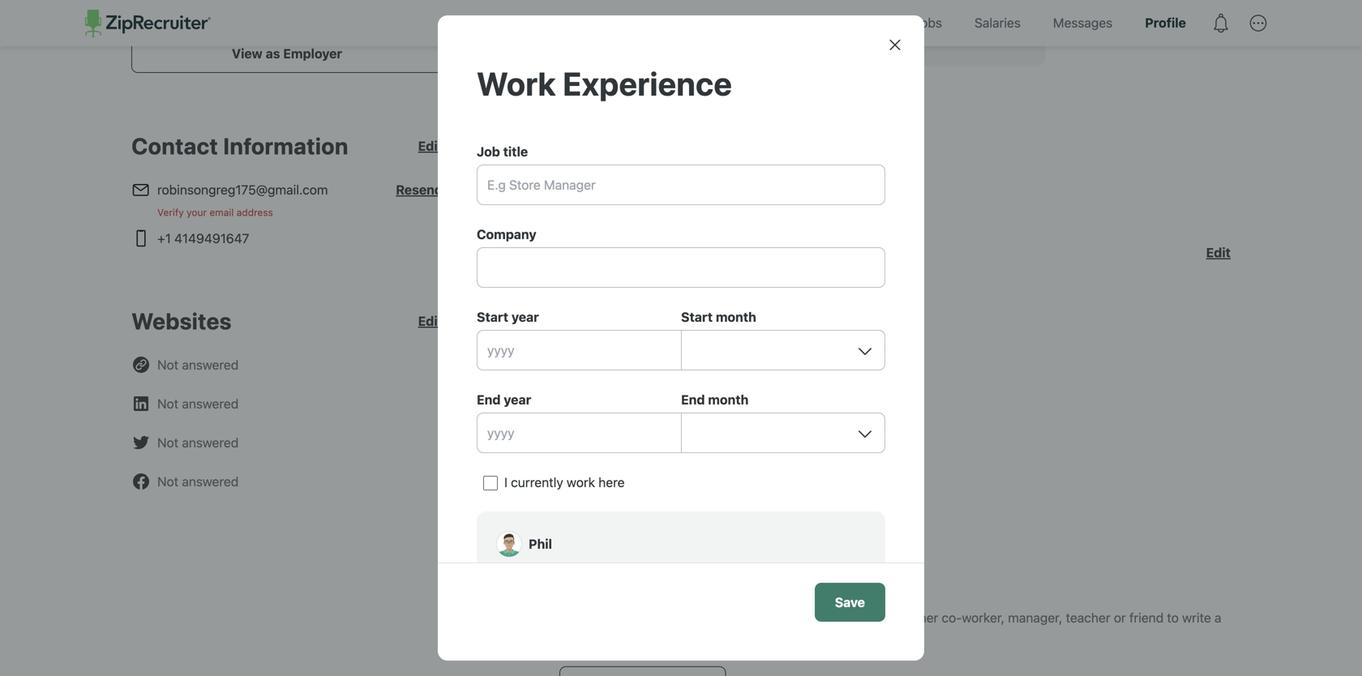 Task type: describe. For each thing, give the bounding box(es) containing it.
worker,
[[962, 610, 1005, 626]]

save
[[835, 595, 866, 610]]

contact
[[131, 132, 218, 159]]

address
[[237, 207, 273, 218]]

as
[[266, 46, 280, 61]]

teacher
[[1066, 610, 1111, 626]]

to
[[1168, 610, 1179, 626]]

here
[[599, 475, 625, 490]]

work
[[477, 64, 556, 103]]

answered for website image
[[182, 357, 239, 373]]

i
[[505, 475, 508, 490]]

for
[[619, 630, 636, 645]]

1 vertical spatial edit button
[[1207, 243, 1231, 262]]

facebook image
[[131, 472, 151, 491]]

Start month field
[[681, 330, 886, 371]]

reference
[[560, 630, 616, 645]]

manager,
[[1009, 610, 1063, 626]]

End month field
[[681, 413, 886, 453]]

robinsongreg175@gmail.com
[[157, 182, 328, 197]]

employer
[[283, 46, 342, 61]]

start for start month
[[681, 309, 713, 325]]

close image
[[886, 35, 905, 54]]

not for website image
[[157, 357, 179, 373]]

website image
[[131, 355, 151, 375]]

not answered for twitter icon on the bottom left of the page
[[157, 435, 239, 450]]

candidates
[[698, 610, 763, 626]]

resend button
[[396, 180, 443, 199]]

answered for linkedin icon
[[182, 396, 239, 412]]

start for start year
[[477, 309, 509, 325]]

not answered for facebook icon
[[157, 474, 239, 489]]

add resume
[[580, 474, 659, 489]]

End year number field
[[478, 414, 671, 453]]

0 vertical spatial education
[[560, 194, 669, 221]]

open image
[[856, 423, 875, 443]]

work experience
[[477, 64, 733, 103]]

month for end month
[[708, 392, 749, 408]]

prefer
[[660, 610, 695, 626]]

edit for contact information
[[418, 138, 443, 154]]

Start year number field
[[478, 331, 671, 370]]

or
[[1115, 610, 1127, 626]]

i currently work here
[[505, 475, 625, 490]]

job title
[[477, 144, 528, 159]]

Job title text field
[[478, 165, 885, 204]]

write
[[1183, 610, 1212, 626]]

experience
[[563, 64, 733, 103]]

new
[[560, 242, 595, 261]]

messages link
[[1042, 0, 1125, 46]]

start year
[[477, 309, 539, 325]]

references!
[[794, 610, 861, 626]]

edit button for websites
[[418, 311, 443, 331]]

managers
[[598, 610, 656, 626]]

information
[[223, 132, 349, 159]]

messages
[[1054, 15, 1113, 30]]

end for end month
[[681, 392, 705, 408]]

+1
[[157, 231, 171, 246]]

edit for websites
[[418, 313, 443, 329]]

with
[[766, 610, 791, 626]]



Task type: locate. For each thing, give the bounding box(es) containing it.
education down company text box
[[608, 328, 671, 343]]

profile
[[1146, 15, 1187, 30]]

a right the "ask"
[[889, 610, 896, 626]]

email
[[210, 207, 234, 218]]

work experience dialog
[[0, 0, 1363, 677]]

title
[[503, 144, 528, 159]]

add resume button
[[560, 462, 679, 501]]

2 end from the left
[[681, 392, 705, 408]]

jobs
[[914, 15, 943, 30]]

a
[[889, 610, 896, 626], [1215, 610, 1222, 626]]

year for end year
[[504, 392, 532, 408]]

not answered right twitter icon on the bottom left of the page
[[157, 435, 239, 450]]

1 start from the left
[[477, 309, 509, 325]]

4149491647
[[174, 231, 249, 246]]

phil avatar image
[[496, 531, 522, 557]]

education up the york
[[560, 194, 669, 221]]

work
[[567, 475, 595, 490]]

4 answered from the top
[[182, 474, 239, 489]]

1 end from the left
[[477, 392, 501, 408]]

twitter image
[[131, 433, 151, 452]]

not
[[157, 357, 179, 373], [157, 396, 179, 412], [157, 435, 179, 450], [157, 474, 179, 489]]

linkedin image
[[131, 394, 151, 414]]

1 vertical spatial edit
[[1207, 245, 1231, 260]]

answered
[[182, 357, 239, 373], [182, 396, 239, 412], [182, 435, 239, 450], [182, 474, 239, 489]]

not for twitter icon on the bottom left of the page
[[157, 435, 179, 450]]

verify
[[157, 207, 184, 218]]

2 vertical spatial edit button
[[418, 311, 443, 331]]

a right write
[[1215, 610, 1222, 626]]

1 horizontal spatial a
[[1215, 610, 1222, 626]]

0 vertical spatial add
[[580, 328, 605, 343]]

answered down websites
[[182, 357, 239, 373]]

edit button
[[418, 136, 443, 156], [1207, 243, 1231, 262], [418, 311, 443, 331]]

answered right twitter icon on the bottom left of the page
[[182, 435, 239, 450]]

job
[[477, 144, 500, 159]]

not for linkedin icon
[[157, 396, 179, 412]]

not answered
[[157, 357, 239, 373], [157, 396, 239, 412], [157, 435, 239, 450], [157, 474, 239, 489]]

month up start month field
[[716, 309, 757, 325]]

york
[[598, 242, 634, 261]]

add
[[580, 328, 605, 343], [580, 474, 605, 489]]

resend
[[396, 182, 443, 197]]

save button
[[815, 583, 886, 622]]

0 horizontal spatial a
[[889, 610, 896, 626]]

profile link
[[1133, 0, 1199, 46]]

0 horizontal spatial end
[[477, 392, 501, 408]]

2 start from the left
[[681, 309, 713, 325]]

not for facebook icon
[[157, 474, 179, 489]]

0 horizontal spatial start
[[477, 309, 509, 325]]

2 vertical spatial edit
[[418, 313, 443, 329]]

3 not answered from the top
[[157, 435, 239, 450]]

open image
[[856, 341, 875, 360]]

end month
[[681, 392, 749, 408]]

year for start year
[[512, 309, 539, 325]]

education inside button
[[608, 328, 671, 343]]

you.
[[639, 630, 664, 645]]

3 answered from the top
[[182, 435, 239, 450]]

start
[[477, 309, 509, 325], [681, 309, 713, 325]]

2 add from the top
[[580, 474, 605, 489]]

year up end year number field at the bottom left of page
[[504, 392, 532, 408]]

your
[[187, 207, 207, 218]]

edit
[[418, 138, 443, 154], [1207, 245, 1231, 260], [418, 313, 443, 329]]

1 vertical spatial month
[[708, 392, 749, 408]]

month up end month field
[[708, 392, 749, 408]]

2 answered from the top
[[182, 396, 239, 412]]

1 not from the top
[[157, 357, 179, 373]]

new york university
[[560, 242, 718, 261]]

0 vertical spatial month
[[716, 309, 757, 325]]

not right linkedin icon
[[157, 396, 179, 412]]

university
[[638, 242, 718, 261]]

1 vertical spatial year
[[504, 392, 532, 408]]

add education
[[580, 328, 671, 343]]

not right website image
[[157, 357, 179, 373]]

ask
[[864, 610, 886, 626]]

salaries link
[[963, 0, 1033, 46]]

1 vertical spatial add
[[580, 474, 605, 489]]

add for add resume
[[580, 474, 605, 489]]

not right twitter icon on the bottom left of the page
[[157, 435, 179, 450]]

edit button for contact information
[[418, 136, 443, 156]]

not answered for linkedin icon
[[157, 396, 239, 412]]

2 not from the top
[[157, 396, 179, 412]]

phil
[[529, 537, 552, 552]]

not answered for website image
[[157, 357, 239, 373]]

2 a from the left
[[1215, 610, 1222, 626]]

resume
[[608, 474, 659, 489]]

3 not from the top
[[157, 435, 179, 450]]

1 vertical spatial education
[[608, 328, 671, 343]]

hiring
[[560, 610, 595, 626]]

co-
[[942, 610, 962, 626]]

hiring managers prefer candidates with references! ask a former co-worker, manager, teacher or friend to write a reference for you.
[[560, 610, 1222, 645]]

answered right facebook icon
[[182, 474, 239, 489]]

answered for facebook icon
[[182, 474, 239, 489]]

websites
[[131, 308, 232, 334]]

+1 4149491647
[[157, 231, 249, 246]]

0 vertical spatial edit
[[418, 138, 443, 154]]

view as employer button
[[131, 34, 443, 73]]

not answered down websites
[[157, 357, 239, 373]]

1 horizontal spatial start
[[681, 309, 713, 325]]

not right facebook icon
[[157, 474, 179, 489]]

1 a from the left
[[889, 610, 896, 626]]

company
[[477, 227, 537, 242]]

Company text field
[[478, 248, 885, 287]]

end for end year
[[477, 392, 501, 408]]

add for add education
[[580, 328, 605, 343]]

salaries
[[975, 15, 1021, 30]]

education
[[560, 194, 669, 221], [608, 328, 671, 343]]

references
[[560, 561, 682, 588]]

1 answered from the top
[[182, 357, 239, 373]]

0 vertical spatial year
[[512, 309, 539, 325]]

month for start month
[[716, 309, 757, 325]]

ziprecruiter image
[[85, 10, 211, 37]]

friend
[[1130, 610, 1164, 626]]

view
[[232, 46, 263, 61]]

end year
[[477, 392, 532, 408]]

jobs link
[[902, 0, 955, 46]]

year up 'start year' number field at the left
[[512, 309, 539, 325]]

answered right linkedin icon
[[182, 396, 239, 412]]

4 not from the top
[[157, 474, 179, 489]]

add education button
[[560, 316, 692, 355]]

former
[[900, 610, 939, 626]]

contact information
[[131, 132, 349, 159]]

4 not answered from the top
[[157, 474, 239, 489]]

end
[[477, 392, 501, 408], [681, 392, 705, 408]]

not answered right linkedin icon
[[157, 396, 239, 412]]

currently
[[511, 475, 564, 490]]

1 horizontal spatial end
[[681, 392, 705, 408]]

2 not answered from the top
[[157, 396, 239, 412]]

1 add from the top
[[580, 328, 605, 343]]

0 vertical spatial edit button
[[418, 136, 443, 156]]

year
[[512, 309, 539, 325], [504, 392, 532, 408]]

view as employer
[[232, 46, 342, 61]]

start month
[[681, 309, 757, 325]]

verify your email address
[[157, 207, 273, 218]]

1 not answered from the top
[[157, 357, 239, 373]]

answered for twitter icon on the bottom left of the page
[[182, 435, 239, 450]]

month
[[716, 309, 757, 325], [708, 392, 749, 408]]

not answered right facebook icon
[[157, 474, 239, 489]]



Task type: vqa. For each thing, say whether or not it's contained in the screenshot.
second I'm from the bottom
no



